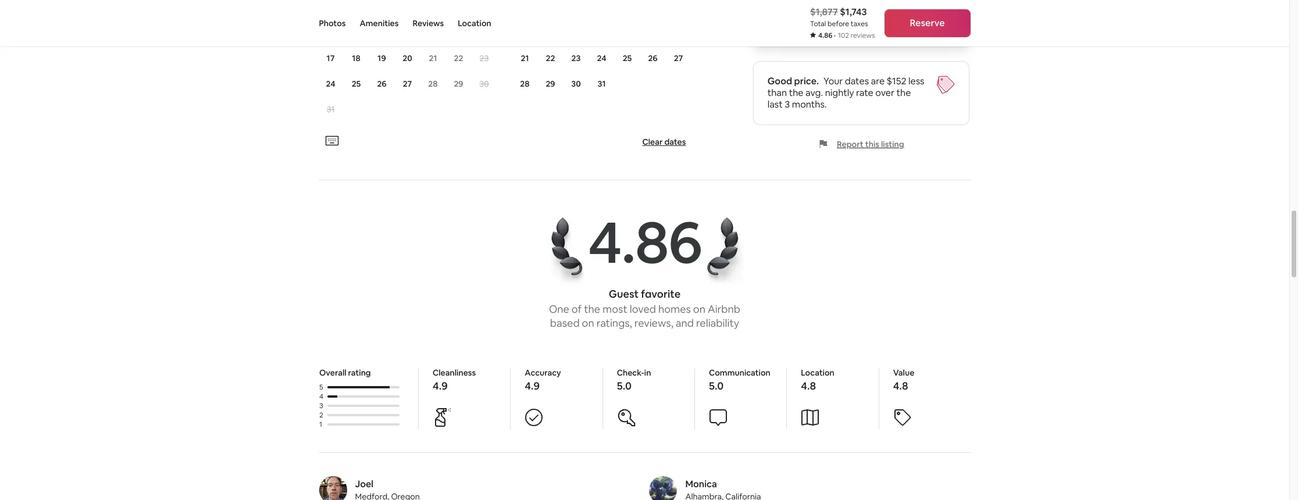 Task type: describe. For each thing, give the bounding box(es) containing it.
clear dates
[[643, 137, 686, 147]]

reviews
[[851, 31, 875, 40]]

cleanliness
[[433, 368, 476, 378]]

yet
[[897, 22, 909, 33]]

28 for second 28 button from right
[[428, 79, 438, 89]]

0 horizontal spatial 24
[[326, 79, 335, 89]]

1 29 button from the left
[[446, 72, 471, 96]]

12 button
[[369, 21, 395, 45]]

1 vertical spatial 24 button
[[318, 72, 344, 96]]

2 21 from the left
[[521, 53, 529, 64]]

2 23 from the left
[[572, 53, 581, 64]]

1 28 button from the left
[[420, 72, 446, 96]]

20
[[403, 53, 412, 64]]

value
[[893, 368, 914, 378]]

17
[[327, 53, 335, 64]]

taxes
[[851, 19, 868, 29]]

rate
[[857, 87, 874, 99]]

of
[[572, 303, 582, 316]]

total
[[810, 19, 826, 29]]

clear dates button
[[638, 132, 691, 152]]

report this listing
[[837, 139, 905, 150]]

$1,877
[[810, 6, 838, 18]]

months.
[[792, 99, 827, 111]]

11 button
[[344, 21, 369, 45]]

0 vertical spatial 31 button
[[589, 72, 615, 96]]

good
[[768, 75, 793, 88]]

monica
[[686, 478, 717, 491]]

before
[[828, 19, 849, 29]]

0 horizontal spatial 25 button
[[344, 72, 369, 96]]

you
[[814, 22, 828, 33]]

most
[[603, 303, 628, 316]]

31 for the top 31 button
[[598, 79, 606, 89]]

your
[[824, 75, 843, 88]]

4.86 for 4.86 · 102 reviews
[[819, 31, 833, 40]]

3 inside your dates are $152 less than the avg. nightly rate over the last 3 months.
[[785, 99, 790, 111]]

18
[[352, 53, 360, 64]]

less
[[909, 75, 925, 88]]

0 vertical spatial on
[[693, 303, 706, 316]]

clear
[[643, 137, 663, 147]]

20 button
[[395, 46, 420, 71]]

1 vertical spatial 26
[[377, 79, 387, 89]]

7, sunday, january 2024. available. there is a 2 night minimum stay requirement. select as check-in date. button
[[513, 0, 537, 19]]

loved
[[630, 303, 656, 316]]

communication
[[709, 368, 770, 378]]

report
[[837, 139, 864, 150]]

dates for your
[[845, 75, 869, 88]]

5.0 inside communication 5.0
[[709, 380, 724, 393]]

1 horizontal spatial 26 button
[[640, 46, 666, 71]]

1 vertical spatial on
[[582, 317, 594, 330]]

1 21 from the left
[[429, 53, 437, 64]]

amenities
[[360, 18, 399, 29]]

11
[[353, 28, 360, 38]]

location for location 4.8
[[801, 368, 834, 378]]

$152
[[887, 75, 907, 88]]

14
[[429, 28, 437, 38]]

location for location
[[458, 18, 491, 29]]

28 for first 28 button from right
[[520, 79, 530, 89]]

11, thursday, january 2024. available, but has no eligible checkout date, due to the 2 night stay requirement. button
[[615, 0, 640, 19]]

16, tuesday, january 2024. available. there is a 2 night minimum stay requirement. select as check-in date. button
[[564, 21, 588, 45]]

14, sunday, january 2024. available. there is a 2 night minimum stay requirement. select as check-in date. button
[[513, 21, 537, 45]]

reliability
[[696, 317, 739, 330]]

19 button
[[369, 46, 395, 71]]

rating
[[348, 368, 371, 378]]

1 horizontal spatial the
[[790, 87, 804, 99]]

5
[[319, 383, 323, 392]]

2 28 button from the left
[[512, 72, 538, 96]]

12, friday, january 2024. this day is only available for checkout. button
[[641, 0, 665, 19]]

1 22 button from the left
[[446, 46, 471, 71]]

based
[[550, 317, 580, 330]]

15 button
[[446, 21, 471, 45]]

$1,877 $1,743 total before taxes
[[810, 6, 868, 29]]

guest favorite one of the most loved homes on airbnb based on ratings, reviews, and reliability
[[549, 288, 741, 330]]

price.
[[795, 75, 819, 88]]

value 4.8
[[893, 368, 914, 393]]

30 for 2nd 30 button from the right
[[480, 79, 489, 89]]

4.86 for 4.86
[[588, 204, 702, 280]]

and
[[676, 317, 694, 330]]

1 23 from the left
[[480, 53, 489, 64]]

check-in 5.0
[[617, 368, 651, 393]]

$1,743
[[840, 6, 867, 18]]

2 29 button from the left
[[538, 72, 563, 96]]

2 23 button from the left
[[563, 46, 589, 71]]

than
[[768, 87, 787, 99]]

guest
[[609, 288, 639, 301]]

cleanliness 4.9
[[433, 368, 476, 393]]

listing
[[882, 139, 905, 150]]

16 button
[[471, 21, 497, 45]]

8, monday, january 2024. available. there is a 2 night minimum stay requirement. select as check-in date. button
[[538, 0, 563, 19]]

the inside "guest favorite one of the most loved homes on airbnb based on ratings, reviews, and reliability"
[[584, 303, 600, 316]]

15
[[455, 28, 463, 38]]

overall
[[319, 368, 346, 378]]

reviews,
[[635, 317, 674, 330]]

nightly
[[826, 87, 855, 99]]

monica image
[[649, 477, 677, 500]]

homes
[[658, 303, 691, 316]]

4.9 for cleanliness 4.9
[[433, 380, 448, 393]]

report this listing button
[[819, 139, 905, 150]]

12
[[378, 28, 386, 38]]

2 22 button from the left
[[538, 46, 563, 71]]



Task type: locate. For each thing, give the bounding box(es) containing it.
24 down 17 button
[[326, 79, 335, 89]]

24 button down 17, wednesday, january 2024. available. there is a 2 night minimum stay requirement. select as check-in date. button
[[589, 46, 615, 71]]

0 vertical spatial 27 button
[[666, 46, 691, 71]]

31 down 17, wednesday, january 2024. available. there is a 2 night minimum stay requirement. select as check-in date. button
[[598, 79, 606, 89]]

1 29 from the left
[[454, 79, 463, 89]]

4.9 for accuracy 4.9
[[525, 380, 540, 393]]

1 horizontal spatial 30
[[571, 79, 581, 89]]

14 button
[[420, 21, 446, 45]]

0 horizontal spatial 4.86
[[588, 204, 702, 280]]

0 horizontal spatial 4.9
[[433, 380, 448, 393]]

27 down 20, saturday, january 2024. available. there is a 2 night minimum stay requirement. select as check-in date. button
[[674, 53, 683, 64]]

dates
[[845, 75, 869, 88], [665, 137, 686, 147]]

2 21 button from the left
[[512, 46, 538, 71]]

1
[[319, 420, 322, 430]]

29 button down 15, monday, january 2024. available. there is a 2 night minimum stay requirement. select as check-in date. button
[[538, 72, 563, 96]]

avg.
[[806, 87, 824, 99]]

good price.
[[768, 75, 819, 88]]

24 button down 17 button
[[318, 72, 344, 96]]

dates inside button
[[665, 137, 686, 147]]

2 30 button from the left
[[563, 72, 589, 96]]

dates inside your dates are $152 less than the avg. nightly rate over the last 3 months.
[[845, 75, 869, 88]]

2 29 from the left
[[546, 79, 555, 89]]

4.9 down accuracy
[[525, 380, 540, 393]]

21 down 14, sunday, january 2024. available. there is a 2 night minimum stay requirement. select as check-in date. "button"
[[521, 53, 529, 64]]

0 horizontal spatial 23 button
[[471, 46, 497, 71]]

location
[[458, 18, 491, 29], [801, 368, 834, 378]]

1 horizontal spatial 23
[[572, 53, 581, 64]]

0 horizontal spatial dates
[[665, 137, 686, 147]]

0 vertical spatial 25 button
[[615, 46, 640, 71]]

1 vertical spatial location
[[801, 368, 834, 378]]

25 down 18, thursday, january 2024. available. there is a 2 night minimum stay requirement. select as check-in date. "button"
[[623, 53, 632, 64]]

17, wednesday, january 2024. available. there is a 2 night minimum stay requirement. select as check-in date. button
[[590, 21, 614, 45]]

4.9 inside accuracy 4.9
[[525, 380, 540, 393]]

reserve
[[910, 17, 945, 29]]

1 vertical spatial 3
[[319, 402, 323, 411]]

27 button
[[666, 46, 691, 71], [395, 72, 420, 96]]

2 4.9 from the left
[[525, 380, 540, 393]]

30 button down 16 button
[[471, 72, 497, 96]]

4.86 up favorite
[[588, 204, 702, 280]]

airbnb
[[708, 303, 741, 316]]

4.86 left the ·
[[819, 31, 833, 40]]

0 horizontal spatial 27
[[403, 79, 412, 89]]

1 horizontal spatial 4.8
[[893, 380, 908, 393]]

0 horizontal spatial 21 button
[[420, 46, 446, 71]]

favorite
[[641, 288, 681, 301]]

1 28 from the left
[[428, 79, 438, 89]]

you won't be charged yet
[[814, 22, 909, 33]]

30 button down 16, tuesday, january 2024. available. there is a 2 night minimum stay requirement. select as check-in date. button
[[563, 72, 589, 96]]

1 30 from the left
[[480, 79, 489, 89]]

1 vertical spatial 24
[[326, 79, 335, 89]]

0 horizontal spatial 3
[[319, 402, 323, 411]]

10
[[326, 28, 335, 38]]

16
[[480, 28, 488, 38]]

1 23 button from the left
[[471, 46, 497, 71]]

1 horizontal spatial 21 button
[[512, 46, 538, 71]]

0 horizontal spatial the
[[584, 303, 600, 316]]

28 button down the 20 button
[[420, 72, 446, 96]]

13, saturday, january 2024. unavailable button
[[666, 0, 691, 19]]

reviews
[[413, 18, 444, 29]]

1 vertical spatial 31
[[327, 104, 335, 115]]

1 horizontal spatial 27 button
[[666, 46, 691, 71]]

5.0 down communication
[[709, 380, 724, 393]]

1 horizontal spatial 28 button
[[512, 72, 538, 96]]

0 vertical spatial 26
[[648, 53, 658, 64]]

31 button
[[589, 72, 615, 96], [318, 97, 344, 122]]

26 button
[[640, 46, 666, 71], [369, 72, 395, 96]]

2 30 from the left
[[571, 79, 581, 89]]

10, wednesday, january 2024. available. there is a 2 night minimum stay requirement. select as check-in date. button
[[590, 0, 614, 19]]

the left avg.
[[790, 87, 804, 99]]

1 4.9 from the left
[[433, 380, 448, 393]]

the right over on the right of page
[[897, 87, 911, 99]]

location button
[[458, 0, 491, 47]]

21 right the 20 button
[[429, 53, 437, 64]]

0 horizontal spatial 31
[[327, 104, 335, 115]]

23 button
[[471, 46, 497, 71], [563, 46, 589, 71]]

1 vertical spatial 31 button
[[318, 97, 344, 122]]

0 horizontal spatial 27 button
[[395, 72, 420, 96]]

0 horizontal spatial 5.0
[[617, 380, 631, 393]]

1 horizontal spatial 23 button
[[563, 46, 589, 71]]

26 down the 19, friday, january 2024. available. there is a 2 night minimum stay requirement. select as check-in date. button
[[648, 53, 658, 64]]

0 vertical spatial 27
[[674, 53, 683, 64]]

26 button down the 19, friday, january 2024. available. there is a 2 night minimum stay requirement. select as check-in date. button
[[640, 46, 666, 71]]

0 horizontal spatial 29 button
[[446, 72, 471, 96]]

4.9
[[433, 380, 448, 393], [525, 380, 540, 393]]

1 horizontal spatial 4.9
[[525, 380, 540, 393]]

0 vertical spatial dates
[[845, 75, 869, 88]]

22 button down 15, monday, january 2024. available. there is a 2 night minimum stay requirement. select as check-in date. button
[[538, 46, 563, 71]]

4.8 for location 4.8
[[801, 380, 816, 393]]

1 horizontal spatial 3
[[785, 99, 790, 111]]

23 button down 16, tuesday, january 2024. available. there is a 2 night minimum stay requirement. select as check-in date. button
[[563, 46, 589, 71]]

23
[[480, 53, 489, 64], [572, 53, 581, 64]]

photos button
[[319, 0, 346, 47]]

last
[[768, 99, 783, 111]]

23 down 16, tuesday, january 2024. available. there is a 2 night minimum stay requirement. select as check-in date. button
[[572, 53, 581, 64]]

0 vertical spatial 31
[[598, 79, 606, 89]]

0 horizontal spatial on
[[582, 317, 594, 330]]

23 button down 16
[[471, 46, 497, 71]]

accuracy 4.9
[[525, 368, 561, 393]]

charged
[[864, 22, 895, 33]]

one
[[549, 303, 569, 316]]

0 vertical spatial 24 button
[[589, 46, 615, 71]]

30 down 16, tuesday, january 2024. available. there is a 2 night minimum stay requirement. select as check-in date. button
[[571, 79, 581, 89]]

·
[[834, 31, 836, 40]]

accuracy
[[525, 368, 561, 378]]

22 down 15 button
[[454, 53, 463, 64]]

1 vertical spatial 4.86
[[588, 204, 702, 280]]

joel
[[355, 478, 374, 491]]

19, friday, january 2024. available. there is a 2 night minimum stay requirement. select as check-in date. button
[[641, 21, 665, 45]]

1 horizontal spatial 28
[[520, 79, 530, 89]]

3 right "last" at the top right
[[785, 99, 790, 111]]

your dates are $152 less than the avg. nightly rate over the last 3 months.
[[768, 75, 925, 111]]

0 horizontal spatial 30
[[480, 79, 489, 89]]

22 button
[[446, 46, 471, 71], [538, 46, 563, 71]]

1 vertical spatial 27
[[403, 79, 412, 89]]

26 down the 19 button
[[377, 79, 387, 89]]

4.86
[[819, 31, 833, 40], [588, 204, 702, 280]]

photos
[[319, 18, 346, 29]]

22 button down 15 button
[[446, 46, 471, 71]]

1 vertical spatial 27 button
[[395, 72, 420, 96]]

1 30 button from the left
[[471, 72, 497, 96]]

2 28 from the left
[[520, 79, 530, 89]]

list containing joel
[[314, 477, 975, 500]]

29 down 15, monday, january 2024. available. there is a 2 night minimum stay requirement. select as check-in date. button
[[546, 79, 555, 89]]

20, saturday, january 2024. available. there is a 2 night minimum stay requirement. select as check-in date. button
[[666, 21, 691, 45]]

joel image
[[319, 477, 347, 500]]

29 button down 15 button
[[446, 72, 471, 96]]

0 horizontal spatial 28
[[428, 79, 438, 89]]

0 horizontal spatial 25
[[352, 79, 361, 89]]

this
[[866, 139, 880, 150]]

4.8 inside the value 4.8
[[893, 380, 908, 393]]

1 vertical spatial 25 button
[[344, 72, 369, 96]]

1 horizontal spatial 5.0
[[709, 380, 724, 393]]

27 button down the 20 button
[[395, 72, 420, 96]]

30 button
[[471, 72, 497, 96], [563, 72, 589, 96]]

in
[[644, 368, 651, 378]]

31 down 17
[[327, 104, 335, 115]]

0 vertical spatial 4.86
[[819, 31, 833, 40]]

9, tuesday, january 2024. available. there is a 2 night minimum stay requirement. select as check-in date. button
[[564, 0, 588, 19]]

1 horizontal spatial 4.86
[[819, 31, 833, 40]]

30
[[480, 79, 489, 89], [571, 79, 581, 89]]

joel image
[[319, 477, 347, 500]]

ratings,
[[597, 317, 632, 330]]

26 button down the 19 button
[[369, 72, 395, 96]]

30 down 16 button
[[480, 79, 489, 89]]

1 horizontal spatial 25
[[623, 53, 632, 64]]

4.8 inside location 4.8
[[801, 380, 816, 393]]

25 button
[[615, 46, 640, 71], [344, 72, 369, 96]]

location 4.8
[[801, 368, 834, 393]]

4.9 down cleanliness
[[433, 380, 448, 393]]

amenities button
[[360, 0, 399, 47]]

on right based
[[582, 317, 594, 330]]

28 down 14, sunday, january 2024. available. there is a 2 night minimum stay requirement. select as check-in date. "button"
[[520, 79, 530, 89]]

1 vertical spatial 25
[[352, 79, 361, 89]]

4.8
[[801, 380, 816, 393], [893, 380, 908, 393]]

27 down 20
[[403, 79, 412, 89]]

4
[[319, 392, 323, 402]]

0 vertical spatial 25
[[623, 53, 632, 64]]

monica image
[[649, 477, 677, 500]]

the right of
[[584, 303, 600, 316]]

dates for clear
[[665, 137, 686, 147]]

2 4.8 from the left
[[893, 380, 908, 393]]

4.8 for value 4.8
[[893, 380, 908, 393]]

overall rating
[[319, 368, 371, 378]]

1 horizontal spatial 22
[[546, 53, 555, 64]]

0 horizontal spatial 28 button
[[420, 72, 446, 96]]

30 for 2nd 30 button from left
[[571, 79, 581, 89]]

won't
[[830, 22, 851, 33]]

21 button
[[420, 46, 446, 71], [512, 46, 538, 71]]

0 horizontal spatial 4.8
[[801, 380, 816, 393]]

1 horizontal spatial on
[[693, 303, 706, 316]]

0 vertical spatial location
[[458, 18, 491, 29]]

3 down 5 in the left of the page
[[319, 402, 323, 411]]

22 down 15, monday, january 2024. available. there is a 2 night minimum stay requirement. select as check-in date. button
[[546, 53, 555, 64]]

1 21 button from the left
[[420, 46, 446, 71]]

2 5.0 from the left
[[709, 380, 724, 393]]

on
[[693, 303, 706, 316], [582, 317, 594, 330]]

29 down the 15
[[454, 79, 463, 89]]

0 vertical spatial 3
[[785, 99, 790, 111]]

0 vertical spatial 24
[[597, 53, 606, 64]]

dates left are
[[845, 75, 869, 88]]

31 for the left 31 button
[[327, 104, 335, 115]]

1 horizontal spatial 31 button
[[589, 72, 615, 96]]

10 button
[[318, 21, 344, 45]]

25 button down 18 button
[[344, 72, 369, 96]]

over
[[876, 87, 895, 99]]

3
[[785, 99, 790, 111], [319, 402, 323, 411]]

21 button down 14, sunday, january 2024. available. there is a 2 night minimum stay requirement. select as check-in date. "button"
[[512, 46, 538, 71]]

1 horizontal spatial 25 button
[[615, 46, 640, 71]]

communication 5.0
[[709, 368, 770, 393]]

0 horizontal spatial 23
[[480, 53, 489, 64]]

1 horizontal spatial location
[[801, 368, 834, 378]]

1 horizontal spatial 21
[[521, 53, 529, 64]]

5.0 down check-
[[617, 380, 631, 393]]

reserve button
[[885, 9, 971, 37]]

the
[[790, 87, 804, 99], [897, 87, 911, 99], [584, 303, 600, 316]]

0 vertical spatial 26 button
[[640, 46, 666, 71]]

102
[[838, 31, 849, 40]]

28 down 14
[[428, 79, 438, 89]]

1 horizontal spatial 24
[[597, 53, 606, 64]]

0 horizontal spatial 24 button
[[318, 72, 344, 96]]

5.0 inside check-in 5.0
[[617, 380, 631, 393]]

2 horizontal spatial the
[[897, 87, 911, 99]]

1 horizontal spatial 29
[[546, 79, 555, 89]]

0 horizontal spatial 26 button
[[369, 72, 395, 96]]

27 button down 20, saturday, january 2024. available. there is a 2 night minimum stay requirement. select as check-in date. button
[[666, 46, 691, 71]]

be
[[853, 22, 862, 33]]

list
[[314, 477, 975, 500]]

1 vertical spatial 26 button
[[369, 72, 395, 96]]

18 button
[[344, 46, 369, 71]]

0 horizontal spatial 21
[[429, 53, 437, 64]]

4.9 inside cleanliness 4.9
[[433, 380, 448, 393]]

4.86 · 102 reviews
[[819, 31, 875, 40]]

1 horizontal spatial 22 button
[[538, 46, 563, 71]]

are
[[871, 75, 885, 88]]

1 horizontal spatial 30 button
[[563, 72, 589, 96]]

5.0
[[617, 380, 631, 393], [709, 380, 724, 393]]

on up and on the bottom of the page
[[693, 303, 706, 316]]

17 button
[[318, 46, 344, 71]]

27
[[674, 53, 683, 64], [403, 79, 412, 89]]

21
[[429, 53, 437, 64], [521, 53, 529, 64]]

1 horizontal spatial 29 button
[[538, 72, 563, 96]]

31
[[598, 79, 606, 89], [327, 104, 335, 115]]

0 horizontal spatial 22 button
[[446, 46, 471, 71]]

1 horizontal spatial 27
[[674, 53, 683, 64]]

1 horizontal spatial 26
[[648, 53, 658, 64]]

1 22 from the left
[[454, 53, 463, 64]]

1 horizontal spatial dates
[[845, 75, 869, 88]]

25
[[623, 53, 632, 64], [352, 79, 361, 89]]

31 button down 17 button
[[318, 97, 344, 122]]

2 22 from the left
[[546, 53, 555, 64]]

0 horizontal spatial location
[[458, 18, 491, 29]]

25 button down 18, thursday, january 2024. available. there is a 2 night minimum stay requirement. select as check-in date. "button"
[[615, 46, 640, 71]]

1 horizontal spatial 31
[[598, 79, 606, 89]]

0 horizontal spatial 31 button
[[318, 97, 344, 122]]

25 down '18'
[[352, 79, 361, 89]]

1 horizontal spatial 24 button
[[589, 46, 615, 71]]

0 horizontal spatial 22
[[454, 53, 463, 64]]

23 down 16
[[480, 53, 489, 64]]

15, monday, january 2024. available. there is a 2 night minimum stay requirement. select as check-in date. button
[[538, 21, 563, 45]]

31 button down 17, wednesday, january 2024. available. there is a 2 night minimum stay requirement. select as check-in date. button
[[589, 72, 615, 96]]

dates right clear
[[665, 137, 686, 147]]

0 horizontal spatial 29
[[454, 79, 463, 89]]

24 down 17, wednesday, january 2024. available. there is a 2 night minimum stay requirement. select as check-in date. button
[[597, 53, 606, 64]]

1 vertical spatial dates
[[665, 137, 686, 147]]

28 button down 14, sunday, january 2024. available. there is a 2 night minimum stay requirement. select as check-in date. "button"
[[512, 72, 538, 96]]

0 horizontal spatial 26
[[377, 79, 387, 89]]

2
[[319, 411, 323, 420]]

check-
[[617, 368, 644, 378]]

18, thursday, january 2024. available. there is a 2 night minimum stay requirement. select as check-in date. button
[[615, 21, 640, 45]]

21 button down 14 button at top
[[420, 46, 446, 71]]

26
[[648, 53, 658, 64], [377, 79, 387, 89]]

22
[[454, 53, 463, 64], [546, 53, 555, 64]]

28 button
[[420, 72, 446, 96], [512, 72, 538, 96]]

1 5.0 from the left
[[617, 380, 631, 393]]

1 4.8 from the left
[[801, 380, 816, 393]]

28
[[428, 79, 438, 89], [520, 79, 530, 89]]

0 horizontal spatial 30 button
[[471, 72, 497, 96]]



Task type: vqa. For each thing, say whether or not it's contained in the screenshot.


